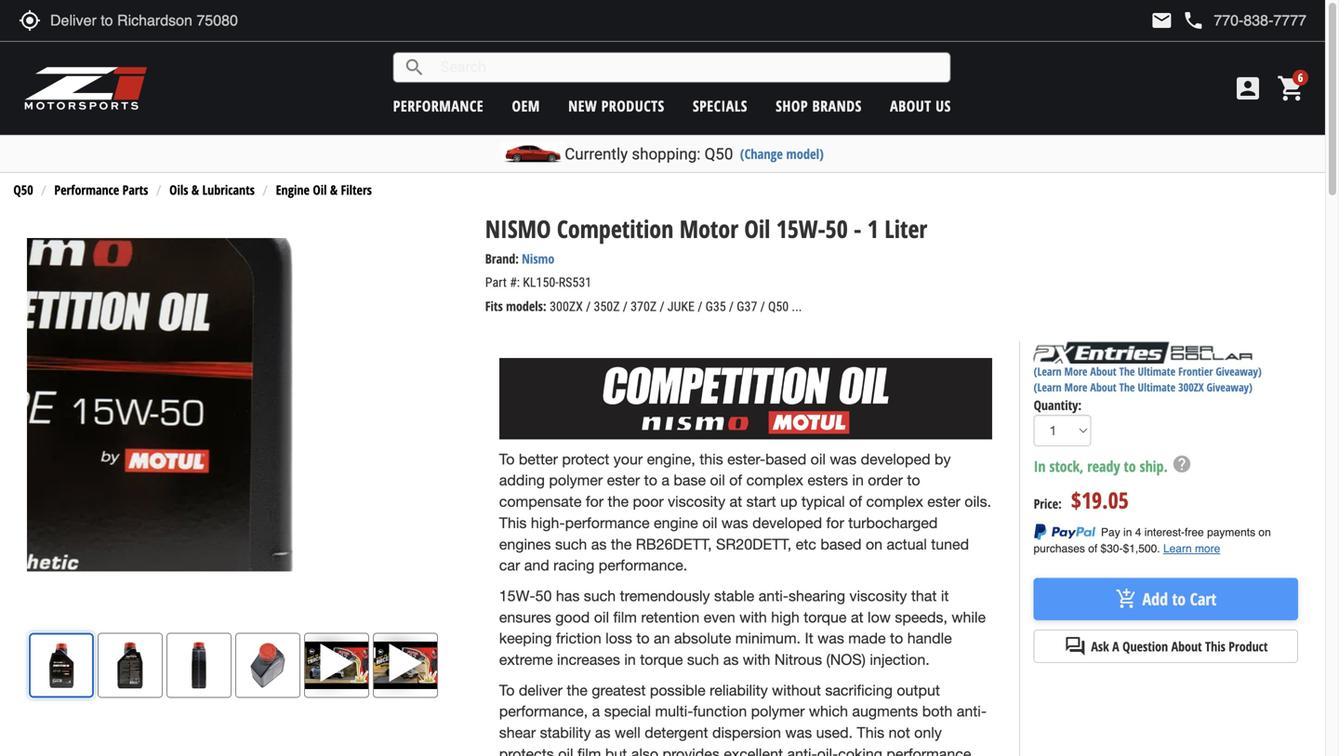 Task type: vqa. For each thing, say whether or not it's contained in the screenshot.
increased
no



Task type: describe. For each thing, give the bounding box(es) containing it.
1 horizontal spatial of
[[849, 493, 862, 510]]

help
[[1172, 454, 1192, 474]]

add_shopping_cart add to cart
[[1116, 588, 1217, 610]]

in
[[1034, 456, 1046, 476]]

ask
[[1091, 638, 1109, 655]]

actual
[[887, 536, 927, 553]]

4 / from the left
[[698, 299, 703, 314]]

which
[[809, 703, 848, 720]]

performance,
[[499, 703, 588, 720]]

provides
[[663, 745, 720, 756]]

quantity:
[[1034, 396, 1082, 414]]

1 / from the left
[[586, 299, 591, 314]]

mail
[[1151, 9, 1173, 32]]

anti- inside 15w-50 has such tremendously stable anti-shearing viscosity that it ensures good oil film retention even with high torque at low speeds, while keeping friction loss to an absolute minimum. it was made to handle extreme increases in torque such as with nitrous (nos) injection.
[[759, 587, 789, 605]]

0 horizontal spatial oil
[[313, 181, 327, 199]]

1 ultimate from the top
[[1138, 364, 1176, 379]]

(change model) link
[[740, 145, 824, 163]]

1 the from the top
[[1119, 364, 1135, 379]]

mail phone
[[1151, 9, 1205, 32]]

models:
[[506, 297, 547, 315]]

shopping:
[[632, 145, 701, 163]]

used.
[[816, 724, 853, 741]]

2 vertical spatial anti-
[[787, 745, 817, 756]]

was up sr20dett,
[[722, 514, 748, 531]]

z1 motorsports logo image
[[23, 65, 148, 112]]

2 & from the left
[[330, 181, 338, 199]]

handle
[[908, 630, 952, 647]]

0 vertical spatial ester
[[607, 472, 640, 489]]

0 vertical spatial based
[[766, 451, 807, 468]]

shopping_cart link
[[1272, 73, 1307, 103]]

well
[[615, 724, 641, 741]]

output
[[897, 682, 940, 699]]

film inside 15w-50 has such tremendously stable anti-shearing viscosity that it ensures good oil film retention even with high torque at low speeds, while keeping friction loss to an absolute minimum. it was made to handle extreme increases in torque such as with nitrous (nos) injection.
[[613, 609, 637, 626]]

0 vertical spatial giveaway)
[[1216, 364, 1262, 379]]

engine
[[276, 181, 310, 199]]

about us
[[890, 96, 951, 116]]

1 vertical spatial based
[[821, 536, 862, 553]]

new products
[[568, 96, 665, 116]]

order
[[868, 472, 903, 489]]

0 vertical spatial torque
[[804, 609, 847, 626]]

nismo competition motor oil 15w-50 - 1 liter brand: nismo part #: kl150-rs531 fits models: 300zx / 350z / 370z / juke / g35 / g37 / q50 ...
[[485, 212, 927, 315]]

that
[[911, 587, 937, 605]]

300zx inside (learn more about the ultimate frontier giveaway) (learn more about the ultimate 300zx giveaway)
[[1179, 380, 1204, 395]]

shopping_cart
[[1277, 73, 1307, 103]]

lubricants
[[202, 181, 255, 199]]

about us link
[[890, 96, 951, 116]]

2 the from the top
[[1119, 380, 1135, 395]]

ester-
[[727, 451, 766, 468]]

a
[[1113, 638, 1120, 655]]

poor
[[633, 493, 664, 510]]

function
[[693, 703, 747, 720]]

compensate
[[499, 493, 582, 510]]

while
[[952, 609, 986, 626]]

only
[[914, 724, 942, 741]]

2 / from the left
[[623, 299, 628, 314]]

1 & from the left
[[191, 181, 199, 199]]

2 more from the top
[[1065, 380, 1088, 395]]

us
[[936, 96, 951, 116]]

oil right engine
[[702, 514, 718, 531]]

-
[[854, 212, 862, 245]]

1 vertical spatial with
[[743, 651, 770, 668]]

both
[[922, 703, 953, 720]]

car
[[499, 557, 520, 574]]

(nos)
[[826, 651, 866, 668]]

shearing
[[789, 587, 846, 605]]

has
[[556, 587, 580, 605]]

question_answer
[[1064, 635, 1087, 658]]

about inside question_answer ask a question about this product
[[1172, 638, 1202, 655]]

in inside 15w-50 has such tremendously stable anti-shearing viscosity that it ensures good oil film retention even with high torque at low speeds, while keeping friction loss to an absolute minimum. it was made to handle extreme increases in torque such as with nitrous (nos) injection.
[[624, 651, 636, 668]]

minimum.
[[735, 630, 801, 647]]

50 inside 15w-50 has such tremendously stable anti-shearing viscosity that it ensures good oil film retention even with high torque at low speeds, while keeping friction loss to an absolute minimum. it was made to handle extreme increases in torque such as with nitrous (nos) injection.
[[535, 587, 552, 605]]

stability
[[540, 724, 591, 741]]

performance link
[[393, 96, 484, 116]]

shop
[[776, 96, 808, 116]]

friction
[[556, 630, 602, 647]]

this
[[700, 451, 723, 468]]

350z
[[594, 299, 620, 314]]

loss
[[606, 630, 632, 647]]

retention
[[641, 609, 700, 626]]

1 horizontal spatial complex
[[866, 493, 923, 510]]

q50 inside nismo competition motor oil 15w-50 - 1 liter brand: nismo part #: kl150-rs531 fits models: 300zx / 350z / 370z / juke / g35 / g37 / q50 ...
[[768, 299, 789, 314]]

competition
[[557, 212, 674, 245]]

at inside to better protect your engine, this ester-based oil was developed by adding polymer ester to a base oil of complex esters in order to compensate for the poor viscosity at start up typical of complex ester oils. this high-performance engine oil was developed for turbocharged engines such as the rb26dett, sr20dett, etc based on actual tuned car and racing performance.
[[730, 493, 742, 510]]

0 vertical spatial of
[[729, 472, 742, 489]]

performance
[[54, 181, 119, 199]]

account_box link
[[1229, 73, 1268, 103]]

performance parts link
[[54, 181, 148, 199]]

about left us
[[890, 96, 932, 116]]

liter
[[885, 212, 927, 245]]

engine oil & filters link
[[276, 181, 372, 199]]

shop brands link
[[776, 96, 862, 116]]

1 vertical spatial q50
[[13, 181, 33, 199]]

to right order on the bottom right of the page
[[907, 472, 920, 489]]

viscosity inside to better protect your engine, this ester-based oil was developed by adding polymer ester to a base oil of complex esters in order to compensate for the poor viscosity at start up typical of complex ester oils. this high-performance engine oil was developed for turbocharged engines such as the rb26dett, sr20dett, etc based on actual tuned car and racing performance.
[[668, 493, 726, 510]]

1 vertical spatial such
[[584, 587, 616, 605]]

300zx inside nismo competition motor oil 15w-50 - 1 liter brand: nismo part #: kl150-rs531 fits models: 300zx / 350z / 370z / juke / g35 / g37 / q50 ...
[[550, 299, 583, 314]]

oem
[[512, 96, 540, 116]]

to better protect your engine, this ester-based oil was developed by adding polymer ester to a base oil of complex esters in order to compensate for the poor viscosity at start up typical of complex ester oils. this high-performance engine oil was developed for turbocharged engines such as the rb26dett, sr20dett, etc based on actual tuned car and racing performance.
[[499, 451, 992, 574]]

oil inside to deliver the greatest possible reliability without sacrificing output performance, a special multi-function polymer which augments both anti- shear stability as well detergent dispersion was used. this not only protects oil film but also provides excellent anti-oil-coking performa
[[558, 745, 573, 756]]

at inside 15w-50 has such tremendously stable anti-shearing viscosity that it ensures good oil film retention even with high torque at low speeds, while keeping friction loss to an absolute minimum. it was made to handle extreme increases in torque such as with nitrous (nos) injection.
[[851, 609, 864, 626]]

rb26dett,
[[636, 536, 712, 553]]

0 vertical spatial performance
[[393, 96, 484, 116]]

(learn more about the ultimate frontier giveaway) (learn more about the ultimate 300zx giveaway)
[[1034, 364, 1262, 395]]

specials
[[693, 96, 748, 116]]

2 vertical spatial such
[[687, 651, 719, 668]]

such inside to better protect your engine, this ester-based oil was developed by adding polymer ester to a base oil of complex esters in order to compensate for the poor viscosity at start up typical of complex ester oils. this high-performance engine oil was developed for turbocharged engines such as the rb26dett, sr20dett, etc based on actual tuned car and racing performance.
[[555, 536, 587, 553]]

(learn more about the ultimate frontier giveaway) link
[[1034, 364, 1262, 379]]

50 inside nismo competition motor oil 15w-50 - 1 liter brand: nismo part #: kl150-rs531 fits models: 300zx / 350z / 370z / juke / g35 / g37 / q50 ...
[[826, 212, 848, 245]]

sacrificing
[[825, 682, 893, 699]]

racing
[[554, 557, 595, 574]]

15w- inside 15w-50 has such tremendously stable anti-shearing viscosity that it ensures good oil film retention even with high torque at low speeds, while keeping friction loss to an absolute minimum. it was made to handle extreme increases in torque such as with nitrous (nos) injection.
[[499, 587, 535, 605]]

was inside to deliver the greatest possible reliability without sacrificing output performance, a special multi-function polymer which augments both anti- shear stability as well detergent dispersion was used. this not only protects oil film but also provides excellent anti-oil-coking performa
[[785, 724, 812, 741]]

better
[[519, 451, 558, 468]]

a inside to better protect your engine, this ester-based oil was developed by adding polymer ester to a base oil of complex esters in order to compensate for the poor viscosity at start up typical of complex ester oils. this high-performance engine oil was developed for turbocharged engines such as the rb26dett, sr20dett, etc based on actual tuned car and racing performance.
[[662, 472, 670, 489]]

frontier
[[1179, 364, 1213, 379]]

speeds,
[[895, 609, 948, 626]]

0 vertical spatial complex
[[746, 472, 804, 489]]

as inside to better protect your engine, this ester-based oil was developed by adding polymer ester to a base oil of complex esters in order to compensate for the poor viscosity at start up typical of complex ester oils. this high-performance engine oil was developed for turbocharged engines such as the rb26dett, sr20dett, etc based on actual tuned car and racing performance.
[[591, 536, 607, 553]]

to up injection.
[[890, 630, 903, 647]]

filters
[[341, 181, 372, 199]]

1 (learn from the top
[[1034, 364, 1062, 379]]

protect
[[562, 451, 610, 468]]

not
[[889, 724, 910, 741]]

nismo
[[485, 212, 551, 245]]

as inside to deliver the greatest possible reliability without sacrificing output performance, a special multi-function polymer which augments both anti- shear stability as well detergent dispersion was used. this not only protects oil film but also provides excellent anti-oil-coking performa
[[595, 724, 611, 741]]

oil inside 15w-50 has such tremendously stable anti-shearing viscosity that it ensures good oil film retention even with high torque at low speeds, while keeping friction loss to an absolute minimum. it was made to handle extreme increases in torque such as with nitrous (nos) injection.
[[594, 609, 609, 626]]

price:
[[1034, 495, 1062, 512]]

shear
[[499, 724, 536, 741]]

#:
[[510, 275, 520, 290]]

phone
[[1182, 9, 1205, 32]]

ship.
[[1140, 456, 1168, 476]]

tremendously
[[620, 587, 710, 605]]

about up (learn more about the ultimate 300zx giveaway) link at the right of page
[[1090, 364, 1117, 379]]



Task type: locate. For each thing, give the bounding box(es) containing it.
0 vertical spatial the
[[608, 493, 629, 510]]

the down (learn more about the ultimate frontier giveaway) link
[[1119, 380, 1135, 395]]

based
[[766, 451, 807, 468], [821, 536, 862, 553]]

1 vertical spatial polymer
[[751, 703, 805, 720]]

1 horizontal spatial ester
[[928, 493, 961, 510]]

as inside 15w-50 has such tremendously stable anti-shearing viscosity that it ensures good oil film retention even with high torque at low speeds, while keeping friction loss to an absolute minimum. it was made to handle extreme increases in torque such as with nitrous (nos) injection.
[[723, 651, 739, 668]]

1 vertical spatial anti-
[[957, 703, 987, 720]]

to inside to better protect your engine, this ester-based oil was developed by adding polymer ester to a base oil of complex esters in order to compensate for the poor viscosity at start up typical of complex ester oils. this high-performance engine oil was developed for turbocharged engines such as the rb26dett, sr20dett, etc based on actual tuned car and racing performance.
[[499, 451, 515, 468]]

5 / from the left
[[729, 299, 734, 314]]

1 vertical spatial viscosity
[[850, 587, 907, 605]]

account_box
[[1233, 73, 1263, 103]]

such up "racing"
[[555, 536, 587, 553]]

multi-
[[655, 703, 693, 720]]

made
[[849, 630, 886, 647]]

augments
[[852, 703, 918, 720]]

1 vertical spatial complex
[[866, 493, 923, 510]]

film up loss
[[613, 609, 637, 626]]

1 vertical spatial ester
[[928, 493, 961, 510]]

was up esters
[[830, 451, 857, 468]]

oils & lubricants
[[169, 181, 255, 199]]

coking
[[838, 745, 883, 756]]

as up but
[[595, 724, 611, 741]]

1 horizontal spatial this
[[857, 724, 885, 741]]

as up "racing"
[[591, 536, 607, 553]]

in down loss
[[624, 651, 636, 668]]

viscosity up low
[[850, 587, 907, 605]]

to deliver the greatest possible reliability without sacrificing output performance, a special multi-function polymer which augments both anti- shear stability as well detergent dispersion was used. this not only protects oil film but also provides excellent anti-oil-coking performa
[[499, 682, 987, 756]]

viscosity down base
[[668, 493, 726, 510]]

greatest
[[592, 682, 646, 699]]

question
[[1123, 638, 1168, 655]]

1 vertical spatial the
[[1119, 380, 1135, 395]]

0 vertical spatial polymer
[[549, 472, 603, 489]]

1 vertical spatial ultimate
[[1138, 380, 1176, 395]]

at left low
[[851, 609, 864, 626]]

about right question
[[1172, 638, 1202, 655]]

0 horizontal spatial ester
[[607, 472, 640, 489]]

q50
[[705, 145, 733, 163], [13, 181, 33, 199], [768, 299, 789, 314]]

0 vertical spatial 50
[[826, 212, 848, 245]]

this inside to better protect your engine, this ester-based oil was developed by adding polymer ester to a base oil of complex esters in order to compensate for the poor viscosity at start up typical of complex ester oils. this high-performance engine oil was developed for turbocharged engines such as the rb26dett, sr20dett, etc based on actual tuned car and racing performance.
[[499, 514, 527, 531]]

without
[[772, 682, 821, 699]]

search
[[403, 56, 426, 79]]

0 horizontal spatial 300zx
[[550, 299, 583, 314]]

extreme
[[499, 651, 553, 668]]

currently
[[565, 145, 628, 163]]

was left used.
[[785, 724, 812, 741]]

torque
[[804, 609, 847, 626], [640, 651, 683, 668]]

oil inside nismo competition motor oil 15w-50 - 1 liter brand: nismo part #: kl150-rs531 fits models: 300zx / 350z / 370z / juke / g35 / g37 / q50 ...
[[744, 212, 770, 245]]

0 vertical spatial to
[[499, 451, 515, 468]]

with down minimum.
[[743, 651, 770, 668]]

a inside to deliver the greatest possible reliability without sacrificing output performance, a special multi-function polymer which augments both anti- shear stability as well detergent dispersion was used. this not only protects oil film but also provides excellent anti-oil-coking performa
[[592, 703, 600, 720]]

at left start
[[730, 493, 742, 510]]

1 vertical spatial oil
[[744, 212, 770, 245]]

with up minimum.
[[740, 609, 767, 626]]

polymer
[[549, 472, 603, 489], [751, 703, 805, 720]]

anti- down used.
[[787, 745, 817, 756]]

0 horizontal spatial developed
[[753, 514, 822, 531]]

1 vertical spatial of
[[849, 493, 862, 510]]

0 vertical spatial ultimate
[[1138, 364, 1176, 379]]

was right it
[[818, 630, 844, 647]]

0 horizontal spatial polymer
[[549, 472, 603, 489]]

torque down an
[[640, 651, 683, 668]]

0 horizontal spatial complex
[[746, 472, 804, 489]]

ultimate up (learn more about the ultimate 300zx giveaway) link at the right of page
[[1138, 364, 1176, 379]]

2 to from the top
[[499, 682, 515, 699]]

3 / from the left
[[660, 299, 665, 314]]

15w- up the ensures
[[499, 587, 535, 605]]

1 vertical spatial more
[[1065, 380, 1088, 395]]

stable
[[714, 587, 755, 605]]

2 (learn from the top
[[1034, 380, 1062, 395]]

the left poor
[[608, 493, 629, 510]]

0 horizontal spatial a
[[592, 703, 600, 720]]

complex up start
[[746, 472, 804, 489]]

0 vertical spatial developed
[[861, 451, 931, 468]]

2 horizontal spatial this
[[1205, 638, 1226, 655]]

this up coking
[[857, 724, 885, 741]]

nitrous
[[775, 651, 822, 668]]

q50 left (change
[[705, 145, 733, 163]]

the inside to deliver the greatest possible reliability without sacrificing output performance, a special multi-function polymer which augments both anti- shear stability as well detergent dispersion was used. this not only protects oil film but also provides excellent anti-oil-coking performa
[[567, 682, 588, 699]]

tuned
[[931, 536, 969, 553]]

1 vertical spatial as
[[723, 651, 739, 668]]

anti- up high
[[759, 587, 789, 605]]

as up reliability on the right bottom of page
[[723, 651, 739, 668]]

ensures
[[499, 609, 551, 626]]

an
[[654, 630, 670, 647]]

50 left -
[[826, 212, 848, 245]]

0 horizontal spatial 15w-
[[499, 587, 535, 605]]

1 horizontal spatial 300zx
[[1179, 380, 1204, 395]]

polymer down protect
[[549, 472, 603, 489]]

cart
[[1190, 588, 1217, 610]]

film
[[613, 609, 637, 626], [578, 745, 601, 756]]

1 vertical spatial for
[[826, 514, 844, 531]]

complex
[[746, 472, 804, 489], [866, 493, 923, 510]]

also
[[631, 745, 659, 756]]

ester left oils.
[[928, 493, 961, 510]]

0 horizontal spatial in
[[624, 651, 636, 668]]

to for to deliver the greatest possible reliability without sacrificing output performance, a special multi-function polymer which augments both anti- shear stability as well detergent dispersion was used. this not only protects oil film but also provides excellent anti-oil-coking performa
[[499, 682, 515, 699]]

of
[[729, 472, 742, 489], [849, 493, 862, 510]]

& left 'filters'
[[330, 181, 338, 199]]

for down protect
[[586, 493, 604, 510]]

50 left has
[[535, 587, 552, 605]]

by
[[935, 451, 951, 468]]

2 vertical spatial q50
[[768, 299, 789, 314]]

0 vertical spatial with
[[740, 609, 767, 626]]

1 horizontal spatial q50
[[705, 145, 733, 163]]

0 horizontal spatial torque
[[640, 651, 683, 668]]

the down increases
[[567, 682, 588, 699]]

with
[[740, 609, 767, 626], [743, 651, 770, 668]]

0 horizontal spatial 50
[[535, 587, 552, 605]]

0 vertical spatial in
[[852, 472, 864, 489]]

0 vertical spatial 15w-
[[776, 212, 826, 245]]

anti- right "both"
[[957, 703, 987, 720]]

0 horizontal spatial of
[[729, 472, 742, 489]]

0 vertical spatial film
[[613, 609, 637, 626]]

...
[[792, 299, 802, 314]]

to left ship.
[[1124, 456, 1136, 476]]

1 horizontal spatial &
[[330, 181, 338, 199]]

such
[[555, 536, 587, 553], [584, 587, 616, 605], [687, 651, 719, 668]]

oil right "motor" in the right of the page
[[744, 212, 770, 245]]

a down engine,
[[662, 472, 670, 489]]

to
[[1124, 456, 1136, 476], [644, 472, 657, 489], [907, 472, 920, 489], [1172, 588, 1186, 610], [637, 630, 650, 647], [890, 630, 903, 647]]

torque down shearing
[[804, 609, 847, 626]]

viscosity
[[668, 493, 726, 510], [850, 587, 907, 605]]

/ left 350z
[[586, 299, 591, 314]]

/ right g37
[[760, 299, 765, 314]]

to inside to deliver the greatest possible reliability without sacrificing output performance, a special multi-function polymer which augments both anti- shear stability as well detergent dispersion was used. this not only protects oil film but also provides excellent anti-oil-coking performa
[[499, 682, 515, 699]]

a
[[662, 472, 670, 489], [592, 703, 600, 720]]

stock,
[[1050, 456, 1084, 476]]

1 horizontal spatial torque
[[804, 609, 847, 626]]

phone link
[[1182, 9, 1307, 32]]

performance.
[[599, 557, 688, 574]]

was inside 15w-50 has such tremendously stable anti-shearing viscosity that it ensures good oil film retention even with high torque at low speeds, while keeping friction loss to an absolute minimum. it was made to handle extreme increases in torque such as with nitrous (nos) injection.
[[818, 630, 844, 647]]

15w- left -
[[776, 212, 826, 245]]

1 vertical spatial developed
[[753, 514, 822, 531]]

detergent
[[645, 724, 708, 741]]

q50 left "..." at the top right of page
[[768, 299, 789, 314]]

in
[[852, 472, 864, 489], [624, 651, 636, 668]]

to for to better protect your engine, this ester-based oil was developed by adding polymer ester to a base oil of complex esters in order to compensate for the poor viscosity at start up typical of complex ester oils. this high-performance engine oil was developed for turbocharged engines such as the rb26dett, sr20dett, etc based on actual tuned car and racing performance.
[[499, 451, 515, 468]]

1 vertical spatial a
[[592, 703, 600, 720]]

complex up turbocharged
[[866, 493, 923, 510]]

1 horizontal spatial performance
[[565, 514, 650, 531]]

50
[[826, 212, 848, 245], [535, 587, 552, 605]]

polymer inside to better protect your engine, this ester-based oil was developed by adding polymer ester to a base oil of complex esters in order to compensate for the poor viscosity at start up typical of complex ester oils. this high-performance engine oil was developed for turbocharged engines such as the rb26dett, sr20dett, etc based on actual tuned car and racing performance.
[[549, 472, 603, 489]]

as
[[591, 536, 607, 553], [723, 651, 739, 668], [595, 724, 611, 741]]

for down typical
[[826, 514, 844, 531]]

this inside to deliver the greatest possible reliability without sacrificing output performance, a special multi-function polymer which augments both anti- shear stability as well detergent dispersion was used. this not only protects oil film but also provides excellent anti-oil-coking performa
[[857, 724, 885, 741]]

1 horizontal spatial 15w-
[[776, 212, 826, 245]]

motor
[[680, 212, 738, 245]]

such right has
[[584, 587, 616, 605]]

absolute
[[674, 630, 731, 647]]

0 horizontal spatial performance
[[393, 96, 484, 116]]

brands
[[812, 96, 862, 116]]

/ left the g35
[[698, 299, 703, 314]]

g37
[[737, 299, 757, 314]]

giveaway) down frontier
[[1207, 380, 1253, 395]]

rs531
[[559, 275, 592, 290]]

deliver
[[519, 682, 563, 699]]

oils.
[[965, 493, 992, 510]]

ultimate
[[1138, 364, 1176, 379], [1138, 380, 1176, 395]]

1 horizontal spatial developed
[[861, 451, 931, 468]]

performance inside to better protect your engine, this ester-based oil was developed by adding polymer ester to a base oil of complex esters in order to compensate for the poor viscosity at start up typical of complex ester oils. this high-performance engine oil was developed for turbocharged engines such as the rb26dett, sr20dett, etc based on actual tuned car and racing performance.
[[565, 514, 650, 531]]

currently shopping: q50 (change model)
[[565, 145, 824, 163]]

0 vertical spatial for
[[586, 493, 604, 510]]

1 vertical spatial 50
[[535, 587, 552, 605]]

turbocharged
[[848, 514, 938, 531]]

q50 left performance
[[13, 181, 33, 199]]

1 vertical spatial this
[[1205, 638, 1226, 655]]

of right typical
[[849, 493, 862, 510]]

the up performance.
[[611, 536, 632, 553]]

oil-
[[817, 745, 838, 756]]

polymer inside to deliver the greatest possible reliability without sacrificing output performance, a special multi-function polymer which augments both anti- shear stability as well detergent dispersion was used. this not only protects oil film but also provides excellent anti-oil-coking performa
[[751, 703, 805, 720]]

this
[[499, 514, 527, 531], [1205, 638, 1226, 655], [857, 724, 885, 741]]

fits
[[485, 297, 503, 315]]

add
[[1143, 588, 1168, 610]]

developed up order on the bottom right of the page
[[861, 451, 931, 468]]

products
[[601, 96, 665, 116]]

1 vertical spatial torque
[[640, 651, 683, 668]]

performance down search
[[393, 96, 484, 116]]

esters
[[808, 472, 848, 489]]

reliability
[[710, 682, 768, 699]]

ultimate down (learn more about the ultimate frontier giveaway) link
[[1138, 380, 1176, 395]]

film inside to deliver the greatest possible reliability without sacrificing output performance, a special multi-function polymer which augments both anti- shear stability as well detergent dispersion was used. this not only protects oil film but also provides excellent anti-oil-coking performa
[[578, 745, 601, 756]]

to up poor
[[644, 472, 657, 489]]

performance down poor
[[565, 514, 650, 531]]

1 vertical spatial the
[[611, 536, 632, 553]]

1 horizontal spatial in
[[852, 472, 864, 489]]

your
[[614, 451, 643, 468]]

this up engines
[[499, 514, 527, 531]]

300zx
[[550, 299, 583, 314], [1179, 380, 1204, 395]]

2 vertical spatial this
[[857, 724, 885, 741]]

0 horizontal spatial based
[[766, 451, 807, 468]]

300zx down frontier
[[1179, 380, 1204, 395]]

of down ester-
[[729, 472, 742, 489]]

2 horizontal spatial q50
[[768, 299, 789, 314]]

based up up
[[766, 451, 807, 468]]

such down absolute
[[687, 651, 719, 668]]

0 vertical spatial at
[[730, 493, 742, 510]]

/ left g37
[[729, 299, 734, 314]]

this left product
[[1205, 638, 1226, 655]]

0 vertical spatial a
[[662, 472, 670, 489]]

& right "oils"
[[191, 181, 199, 199]]

part
[[485, 275, 507, 290]]

oil
[[811, 451, 826, 468], [710, 472, 725, 489], [702, 514, 718, 531], [594, 609, 609, 626], [558, 745, 573, 756]]

to up adding
[[499, 451, 515, 468]]

1 horizontal spatial viscosity
[[850, 587, 907, 605]]

1 horizontal spatial film
[[613, 609, 637, 626]]

it
[[941, 587, 949, 605]]

new products link
[[568, 96, 665, 116]]

1 vertical spatial at
[[851, 609, 864, 626]]

1 horizontal spatial for
[[826, 514, 844, 531]]

polymer down without
[[751, 703, 805, 720]]

0 vertical spatial this
[[499, 514, 527, 531]]

giveaway)
[[1216, 364, 1262, 379], [1207, 380, 1253, 395]]

0 vertical spatial such
[[555, 536, 587, 553]]

the
[[1119, 364, 1135, 379], [1119, 380, 1135, 395]]

1 vertical spatial (learn
[[1034, 380, 1062, 395]]

oil up esters
[[811, 451, 826, 468]]

1 horizontal spatial based
[[821, 536, 862, 553]]

to left "deliver"
[[499, 682, 515, 699]]

oil up loss
[[594, 609, 609, 626]]

1 vertical spatial giveaway)
[[1207, 380, 1253, 395]]

1 horizontal spatial polymer
[[751, 703, 805, 720]]

oil down this
[[710, 472, 725, 489]]

ester down your
[[607, 472, 640, 489]]

300zx down rs531
[[550, 299, 583, 314]]

/ right 370z
[[660, 299, 665, 314]]

to left an
[[637, 630, 650, 647]]

a down greatest
[[592, 703, 600, 720]]

oil right engine
[[313, 181, 327, 199]]

to inside in stock, ready to ship. help
[[1124, 456, 1136, 476]]

in stock, ready to ship. help
[[1034, 454, 1192, 476]]

1 vertical spatial 15w-
[[499, 587, 535, 605]]

0 vertical spatial 300zx
[[550, 299, 583, 314]]

based left on
[[821, 536, 862, 553]]

2 ultimate from the top
[[1138, 380, 1176, 395]]

0 vertical spatial anti-
[[759, 587, 789, 605]]

1 horizontal spatial at
[[851, 609, 864, 626]]

price: $19.05
[[1034, 485, 1129, 515]]

0 horizontal spatial for
[[586, 493, 604, 510]]

protects
[[499, 745, 554, 756]]

2 vertical spatial as
[[595, 724, 611, 741]]

film left but
[[578, 745, 601, 756]]

1 vertical spatial in
[[624, 651, 636, 668]]

juke
[[668, 299, 695, 314]]

developed down up
[[753, 514, 822, 531]]

to right add
[[1172, 588, 1186, 610]]

0 horizontal spatial &
[[191, 181, 199, 199]]

high
[[771, 609, 800, 626]]

6 / from the left
[[760, 299, 765, 314]]

in left order on the bottom right of the page
[[852, 472, 864, 489]]

1 to from the top
[[499, 451, 515, 468]]

0 vertical spatial more
[[1065, 364, 1088, 379]]

the
[[608, 493, 629, 510], [611, 536, 632, 553], [567, 682, 588, 699]]

typical
[[802, 493, 845, 510]]

/ right 350z
[[623, 299, 628, 314]]

0 horizontal spatial at
[[730, 493, 742, 510]]

product
[[1229, 638, 1268, 655]]

1 vertical spatial film
[[578, 745, 601, 756]]

0 horizontal spatial q50
[[13, 181, 33, 199]]

about down (learn more about the ultimate frontier giveaway) link
[[1090, 380, 1117, 395]]

the up (learn more about the ultimate 300zx giveaway) link at the right of page
[[1119, 364, 1135, 379]]

1 horizontal spatial a
[[662, 472, 670, 489]]

to
[[499, 451, 515, 468], [499, 682, 515, 699]]

viscosity inside 15w-50 has such tremendously stable anti-shearing viscosity that it ensures good oil film retention even with high torque at low speeds, while keeping friction loss to an absolute minimum. it was made to handle extreme increases in torque such as with nitrous (nos) injection.
[[850, 587, 907, 605]]

1 horizontal spatial oil
[[744, 212, 770, 245]]

Search search field
[[426, 53, 950, 82]]

1 vertical spatial 300zx
[[1179, 380, 1204, 395]]

15w- inside nismo competition motor oil 15w-50 - 1 liter brand: nismo part #: kl150-rs531 fits models: 300zx / 350z / 370z / juke / g35 / g37 / q50 ...
[[776, 212, 826, 245]]

0 horizontal spatial this
[[499, 514, 527, 531]]

nismo competition motor oil 15w-50 image
[[499, 358, 992, 439]]

in inside to better protect your engine, this ester-based oil was developed by adding polymer ester to a base oil of complex esters in order to compensate for the poor viscosity at start up typical of complex ester oils. this high-performance engine oil was developed for turbocharged engines such as the rb26dett, sr20dett, etc based on actual tuned car and racing performance.
[[852, 472, 864, 489]]

this inside question_answer ask a question about this product
[[1205, 638, 1226, 655]]

my_location
[[19, 9, 41, 32]]

1 vertical spatial performance
[[565, 514, 650, 531]]

oil down stability
[[558, 745, 573, 756]]

new
[[568, 96, 597, 116]]

0 vertical spatial q50
[[705, 145, 733, 163]]

1 more from the top
[[1065, 364, 1088, 379]]

0 vertical spatial as
[[591, 536, 607, 553]]

giveaway) right frontier
[[1216, 364, 1262, 379]]



